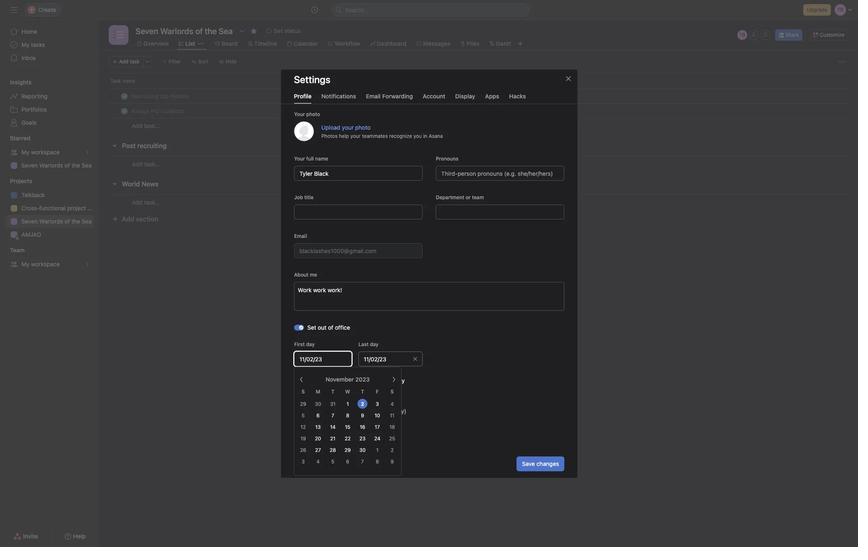 Task type: vqa. For each thing, say whether or not it's contained in the screenshot.
TASK NAME row
yes



Task type: describe. For each thing, give the bounding box(es) containing it.
november 2023 button
[[321, 373, 383, 387]]

1 horizontal spatial name
[[315, 156, 328, 162]]

black inside header untitled section tree grid
[[391, 93, 404, 99]]

gantt
[[496, 40, 511, 47]]

hacks button
[[509, 93, 526, 104]]

i'm
[[382, 377, 390, 384]]

world
[[122, 181, 140, 188]]

sea inside starred element
[[82, 162, 92, 169]]

about me
[[294, 272, 317, 278]]

2 t from the left
[[361, 389, 364, 395]]

my workspace link inside teams element
[[5, 258, 94, 271]]

the inside starred element
[[72, 162, 80, 169]]

completed image for assign hq locations text box
[[120, 106, 129, 116]]

2023 inside invite type signed up on jul 27, 2023
[[350, 437, 365, 444]]

name inside row
[[122, 78, 135, 84]]

save changes
[[522, 461, 559, 468]]

me
[[310, 272, 317, 278]]

home
[[21, 28, 37, 35]]

add up add section button
[[132, 199, 143, 206]]

add section
[[122, 216, 158, 223]]

or
[[466, 194, 471, 201]]

15
[[345, 425, 351, 431]]

2 seven warlords of the sea link from the top
[[5, 215, 94, 228]]

1 add task… row from the top
[[99, 118, 859, 134]]

tb inside button
[[740, 32, 746, 38]]

Third-person pronouns (e.g. she/her/hers) text field
[[436, 166, 565, 181]]

out
[[318, 324, 326, 331]]

world news
[[122, 181, 159, 188]]

23
[[360, 436, 366, 442]]

recruiting
[[137, 142, 167, 150]]

my for my tasks "link"
[[21, 41, 29, 48]]

department
[[436, 194, 464, 201]]

set out of office switch
[[294, 325, 304, 331]]

settings
[[294, 74, 331, 85]]

apps button
[[485, 93, 500, 104]]

1 vertical spatial 7
[[361, 459, 364, 465]]

seven warlords of the sea for 1st seven warlords of the sea link from the bottom
[[21, 218, 92, 225]]

timeline link
[[248, 39, 277, 48]]

on
[[323, 437, 330, 444]]

profile
[[294, 93, 312, 100]]

1 vertical spatial 3
[[302, 459, 305, 465]]

functional
[[39, 205, 66, 212]]

(away
[[347, 408, 363, 415]]

add section button
[[109, 212, 162, 227]]

add task button
[[109, 56, 143, 68]]

upgrade button
[[804, 4, 831, 16]]

31
[[330, 402, 336, 408]]

while
[[366, 377, 380, 384]]

goals
[[21, 119, 37, 126]]

portfolios
[[21, 106, 47, 113]]

1 t from the left
[[331, 389, 335, 395]]

upload new photo image
[[294, 121, 314, 141]]

19
[[301, 436, 306, 442]]

your photo
[[294, 111, 320, 117]]

hide sidebar image
[[11, 7, 17, 13]]

1 horizontal spatial 29
[[345, 448, 351, 454]]

files link
[[461, 39, 480, 48]]

post recruiting button
[[122, 139, 167, 153]]

reporting
[[21, 93, 47, 100]]

email forwarding
[[366, 93, 413, 100]]

my tasks
[[21, 41, 45, 48]]

tb inside header untitled section tree grid
[[368, 93, 375, 99]]

send push notifications while i'm away
[[302, 377, 405, 384]]

list link
[[179, 39, 195, 48]]

insights button
[[0, 78, 31, 87]]

cross-functional project plan
[[21, 205, 99, 212]]

type
[[309, 426, 319, 433]]

collapse task list for this section image
[[111, 143, 118, 149]]

add task… row for world news
[[99, 195, 859, 210]]

27,
[[341, 437, 349, 444]]

add task… row for post recruiting
[[99, 156, 859, 172]]

messages link
[[417, 39, 451, 48]]

2 vertical spatial tb
[[296, 408, 302, 414]]

project
[[67, 205, 86, 212]]

upload your photo button
[[321, 124, 371, 131]]

Recruiting top Pirates text field
[[130, 92, 191, 100]]

14
[[330, 425, 336, 431]]

inbox
[[21, 54, 36, 61]]

save changes button
[[517, 457, 565, 472]]

first
[[294, 342, 305, 348]]

11
[[390, 413, 395, 419]]

2 s from the left
[[391, 389, 394, 395]]

0 vertical spatial your
[[342, 124, 354, 131]]

add task… inside header untitled section tree grid
[[132, 122, 160, 129]]

inbox link
[[5, 52, 94, 65]]

clear date image
[[413, 357, 418, 362]]

28
[[330, 448, 336, 454]]

email for email forwarding
[[366, 93, 381, 100]]

starred button
[[0, 134, 30, 143]]

(away through today)
[[347, 408, 406, 415]]

1 vertical spatial 9
[[391, 459, 394, 465]]

last
[[358, 342, 369, 348]]

invite for invite
[[23, 533, 38, 540]]

Completed checkbox
[[120, 106, 129, 116]]

add task… button inside header untitled section tree grid
[[132, 122, 160, 131]]

talkback
[[21, 192, 45, 199]]

your for settings
[[294, 111, 305, 117]]

team
[[472, 194, 484, 201]]

board
[[222, 40, 238, 47]]

projects
[[10, 178, 32, 185]]

home link
[[5, 25, 94, 38]]

1 vertical spatial your
[[350, 133, 361, 139]]

job
[[294, 194, 303, 201]]

0 horizontal spatial black
[[322, 408, 337, 415]]

add task… button for recruiting
[[132, 160, 160, 169]]

0 horizontal spatial 6
[[317, 413, 320, 419]]

my tasks link
[[5, 38, 94, 52]]

november 2023
[[326, 376, 370, 383]]

apps
[[485, 93, 500, 100]]

teams element
[[0, 243, 99, 273]]

day for last day
[[370, 342, 379, 348]]

save
[[522, 461, 535, 468]]

previous month image
[[298, 377, 305, 383]]

my for my workspace link within the teams element
[[21, 261, 29, 268]]

tb button
[[738, 30, 748, 40]]

remove from starred image
[[251, 28, 257, 34]]

title
[[304, 194, 314, 201]]

calendar
[[294, 40, 318, 47]]

0 vertical spatial 5
[[302, 413, 305, 419]]

invite button
[[8, 530, 43, 545]]

pronouns
[[436, 156, 459, 162]]

1 horizontal spatial 4
[[391, 402, 394, 408]]

task… inside header untitled section tree grid
[[144, 122, 160, 129]]

invite type signed up on jul 27, 2023
[[294, 426, 365, 444]]

18
[[390, 425, 395, 431]]

amjad link
[[5, 228, 94, 242]]

talkback link
[[5, 189, 94, 202]]

workspace for my workspace link within the teams element
[[31, 261, 60, 268]]

12
[[301, 425, 306, 431]]

1 my workspace link from the top
[[5, 146, 94, 159]]

1 vertical spatial 4
[[317, 459, 320, 465]]

17
[[375, 425, 380, 431]]

global element
[[0, 20, 99, 70]]

projects button
[[0, 177, 32, 185]]

timeline
[[254, 40, 277, 47]]

0 vertical spatial 8
[[346, 413, 349, 419]]

header untitled section tree grid
[[99, 89, 859, 134]]

task name row
[[99, 73, 859, 89]]

21
[[330, 436, 336, 442]]

add task… for news
[[132, 199, 160, 206]]

my workspace for my workspace link within the teams element
[[21, 261, 60, 268]]

insights
[[10, 79, 31, 86]]

changes
[[537, 461, 559, 468]]

1 vertical spatial 6
[[346, 459, 349, 465]]



Task type: locate. For each thing, give the bounding box(es) containing it.
the
[[72, 162, 80, 169], [72, 218, 80, 225]]

warlords
[[39, 162, 63, 169], [39, 218, 63, 225]]

2 my from the top
[[21, 149, 29, 156]]

task… for recruiting
[[144, 161, 160, 168]]

add task…
[[132, 122, 160, 129], [132, 161, 160, 168], [132, 199, 160, 206]]

workspace down goals link
[[31, 149, 60, 156]]

my workspace
[[21, 149, 60, 156], [21, 261, 60, 268]]

3 task… from the top
[[144, 199, 160, 206]]

Optional text field
[[358, 352, 423, 367]]

30 down 23
[[360, 448, 366, 454]]

my
[[21, 41, 29, 48], [21, 149, 29, 156], [21, 261, 29, 268]]

add task… up section
[[132, 199, 160, 206]]

sea inside projects element
[[82, 218, 92, 225]]

0 horizontal spatial 7
[[332, 413, 334, 419]]

1 your from the top
[[294, 111, 305, 117]]

1 vertical spatial warlords
[[39, 218, 63, 225]]

day right "last"
[[370, 342, 379, 348]]

2 sea from the top
[[82, 218, 92, 225]]

1 horizontal spatial black
[[391, 93, 404, 99]]

display button
[[456, 93, 476, 104]]

1 s from the left
[[302, 389, 305, 395]]

post
[[122, 142, 136, 150]]

tyler
[[378, 93, 389, 99], [307, 408, 321, 415]]

2 my workspace from the top
[[21, 261, 60, 268]]

0 vertical spatial photo
[[306, 111, 320, 117]]

workspace for second my workspace link from the bottom
[[31, 149, 60, 156]]

cross-functional project plan link
[[5, 202, 99, 215]]

3 add task… row from the top
[[99, 195, 859, 210]]

27
[[315, 448, 321, 454]]

projects element
[[0, 174, 99, 243]]

email for email
[[294, 233, 307, 239]]

board link
[[215, 39, 238, 48]]

you
[[414, 133, 422, 139]]

row
[[109, 88, 849, 89], [99, 89, 859, 104], [99, 103, 859, 119]]

name right task
[[122, 78, 135, 84]]

add task… row
[[99, 118, 859, 134], [99, 156, 859, 172], [99, 195, 859, 210]]

0 vertical spatial your
[[294, 111, 305, 117]]

0 vertical spatial my
[[21, 41, 29, 48]]

1 the from the top
[[72, 162, 80, 169]]

1 down w
[[347, 402, 349, 408]]

goals link
[[5, 116, 94, 129]]

your left the full
[[294, 156, 305, 162]]

0 vertical spatial 2023
[[356, 376, 370, 383]]

up
[[315, 437, 322, 444]]

today)
[[388, 408, 406, 415]]

2 vertical spatial task…
[[144, 199, 160, 206]]

5 up the 12
[[302, 413, 305, 419]]

reporting link
[[5, 90, 94, 103]]

2 seven warlords of the sea from the top
[[21, 218, 92, 225]]

8 down 24
[[376, 459, 379, 465]]

set
[[307, 324, 316, 331]]

seven warlords of the sea link inside starred element
[[5, 159, 94, 172]]

preview
[[294, 396, 313, 402]]

my workspace down team
[[21, 261, 60, 268]]

1 vertical spatial workspace
[[31, 261, 60, 268]]

2 warlords from the top
[[39, 218, 63, 225]]

profile button
[[294, 93, 312, 104]]

add
[[119, 59, 128, 65], [132, 122, 143, 129], [132, 161, 143, 168], [132, 199, 143, 206], [122, 216, 134, 223]]

seven warlords of the sea for seven warlords of the sea link in the starred element
[[21, 162, 92, 169]]

None text field
[[134, 23, 235, 38], [294, 166, 423, 181], [294, 205, 423, 220], [134, 23, 235, 38], [294, 166, 423, 181], [294, 205, 423, 220]]

1 vertical spatial tyler black
[[307, 408, 337, 415]]

world news button
[[122, 177, 159, 192]]

your for your photo
[[294, 156, 305, 162]]

0 vertical spatial 4
[[391, 402, 394, 408]]

add task… button down assign hq locations text box
[[132, 122, 160, 131]]

1 horizontal spatial invite
[[294, 426, 307, 433]]

account
[[423, 93, 446, 100]]

add task… button down 'post recruiting'
[[132, 160, 160, 169]]

news
[[142, 181, 159, 188]]

0 vertical spatial seven
[[21, 162, 38, 169]]

4
[[391, 402, 394, 408], [317, 459, 320, 465]]

1 horizontal spatial tyler
[[378, 93, 389, 99]]

30
[[315, 402, 321, 408], [360, 448, 366, 454]]

2 left through
[[361, 402, 364, 408]]

Completed checkbox
[[120, 91, 129, 101]]

section
[[136, 216, 158, 223]]

add up 'post recruiting'
[[132, 122, 143, 129]]

task… down recruiting
[[144, 161, 160, 168]]

my for second my workspace link from the bottom
[[21, 149, 29, 156]]

name
[[122, 78, 135, 84], [315, 156, 328, 162]]

completed image down completed option
[[120, 106, 129, 116]]

close image
[[565, 75, 572, 82]]

add left section
[[122, 216, 134, 223]]

my inside "link"
[[21, 41, 29, 48]]

4 down 27
[[317, 459, 320, 465]]

1 vertical spatial seven
[[21, 218, 38, 225]]

2 vertical spatial add task… row
[[99, 195, 859, 210]]

2 task… from the top
[[144, 161, 160, 168]]

1 vertical spatial name
[[315, 156, 328, 162]]

photo down profile button
[[306, 111, 320, 117]]

1 vertical spatial black
[[322, 408, 337, 415]]

tyler down preview
[[307, 408, 321, 415]]

0 vertical spatial add task… row
[[99, 118, 859, 134]]

seven warlords of the sea inside projects element
[[21, 218, 92, 225]]

amjad
[[21, 231, 41, 238]]

1 add task… button from the top
[[132, 122, 160, 131]]

1 seven from the top
[[21, 162, 38, 169]]

of inside starred element
[[65, 162, 70, 169]]

1 vertical spatial my
[[21, 149, 29, 156]]

29
[[300, 402, 306, 408], [345, 448, 351, 454]]

0 horizontal spatial s
[[302, 389, 305, 395]]

assign hq locations cell
[[99, 103, 363, 119]]

cross-
[[21, 205, 39, 212]]

1 completed image from the top
[[120, 91, 129, 101]]

add left "task"
[[119, 59, 128, 65]]

3 up the '10'
[[376, 402, 379, 408]]

2 add task… row from the top
[[99, 156, 859, 172]]

task… up section
[[144, 199, 160, 206]]

your
[[342, 124, 354, 131], [350, 133, 361, 139]]

full
[[306, 156, 314, 162]]

my workspace link down goals link
[[5, 146, 94, 159]]

completed image inside recruiting top pirates 'cell'
[[120, 91, 129, 101]]

task…
[[144, 122, 160, 129], [144, 161, 160, 168], [144, 199, 160, 206]]

completed image for recruiting top pirates text field
[[120, 91, 129, 101]]

1 horizontal spatial 9
[[391, 459, 394, 465]]

9 up 16
[[361, 413, 364, 419]]

0 vertical spatial email
[[366, 93, 381, 100]]

2 day from the left
[[370, 342, 379, 348]]

black up the 14
[[322, 408, 337, 415]]

1 vertical spatial my workspace link
[[5, 258, 94, 271]]

workspace inside teams element
[[31, 261, 60, 268]]

2 seven from the top
[[21, 218, 38, 225]]

seven warlords of the sea down cross-functional project plan
[[21, 218, 92, 225]]

seven warlords of the sea link down functional
[[5, 215, 94, 228]]

seven warlords of the sea link
[[5, 159, 94, 172], [5, 215, 94, 228]]

0 vertical spatial 29
[[300, 402, 306, 408]]

my workspace link down amjad link
[[5, 258, 94, 271]]

0 vertical spatial completed image
[[120, 91, 129, 101]]

1 vertical spatial 30
[[360, 448, 366, 454]]

0 horizontal spatial invite
[[23, 533, 38, 540]]

5 down 28
[[332, 459, 335, 465]]

0 horizontal spatial 9
[[361, 413, 364, 419]]

team button
[[0, 247, 25, 255]]

0 vertical spatial the
[[72, 162, 80, 169]]

6 up 13
[[317, 413, 320, 419]]

0 vertical spatial my workspace link
[[5, 146, 94, 159]]

1 vertical spatial add task… button
[[132, 160, 160, 169]]

3 add task… from the top
[[132, 199, 160, 206]]

tyler up upload your photo photos help your teammates recognize you in asana
[[378, 93, 389, 99]]

0 vertical spatial 2
[[361, 402, 364, 408]]

2 horizontal spatial tb
[[740, 32, 746, 38]]

0 vertical spatial workspace
[[31, 149, 60, 156]]

1 my workspace from the top
[[21, 149, 60, 156]]

1 horizontal spatial tyler black
[[378, 93, 404, 99]]

add task… button up section
[[132, 198, 160, 207]]

forwarding
[[382, 93, 413, 100]]

0 horizontal spatial 1
[[347, 402, 349, 408]]

invite for invite type signed up on jul 27, 2023
[[294, 426, 307, 433]]

add inside header untitled section tree grid
[[132, 122, 143, 129]]

my workspace inside starred element
[[21, 149, 60, 156]]

seven warlords of the sea link up "talkback" link on the left top of page
[[5, 159, 94, 172]]

1 add task… from the top
[[132, 122, 160, 129]]

1 horizontal spatial 6
[[346, 459, 349, 465]]

20
[[315, 436, 321, 442]]

1 vertical spatial completed image
[[120, 106, 129, 116]]

name right the full
[[315, 156, 328, 162]]

push
[[318, 377, 331, 384]]

0 horizontal spatial email
[[294, 233, 307, 239]]

1 seven warlords of the sea link from the top
[[5, 159, 94, 172]]

day right 'first'
[[306, 342, 315, 348]]

add task… for recruiting
[[132, 161, 160, 168]]

1 vertical spatial seven warlords of the sea
[[21, 218, 92, 225]]

november
[[326, 376, 354, 383]]

completed image inside assign hq locations cell
[[120, 106, 129, 116]]

my workspace for second my workspace link from the bottom
[[21, 149, 60, 156]]

0 vertical spatial my workspace
[[21, 149, 60, 156]]

0 horizontal spatial tyler
[[307, 408, 321, 415]]

starred element
[[0, 131, 99, 174]]

tyler black up 13
[[307, 408, 337, 415]]

29 up the 12
[[300, 402, 306, 408]]

2 down 25
[[391, 448, 394, 454]]

2 vertical spatial my
[[21, 261, 29, 268]]

6
[[317, 413, 320, 419], [346, 459, 349, 465]]

2 the from the top
[[72, 218, 80, 225]]

1 vertical spatial photo
[[355, 124, 371, 131]]

0 horizontal spatial 30
[[315, 402, 321, 408]]

the inside projects element
[[72, 218, 80, 225]]

your full name
[[294, 156, 328, 162]]

help
[[339, 133, 349, 139]]

my workspace link
[[5, 146, 94, 159], [5, 258, 94, 271]]

0 vertical spatial task…
[[144, 122, 160, 129]]

3 down 26
[[302, 459, 305, 465]]

1 vertical spatial seven warlords of the sea link
[[5, 215, 94, 228]]

0 horizontal spatial 8
[[346, 413, 349, 419]]

the down project
[[72, 218, 80, 225]]

overview link
[[137, 39, 169, 48]]

0 vertical spatial 3
[[376, 402, 379, 408]]

6 down 27,
[[346, 459, 349, 465]]

next month image
[[391, 377, 397, 383]]

0 vertical spatial 1
[[347, 402, 349, 408]]

overview
[[143, 40, 169, 47]]

office
[[335, 324, 350, 331]]

invite inside invite type signed up on jul 27, 2023
[[294, 426, 307, 433]]

task name
[[110, 78, 135, 84]]

your up help
[[342, 124, 354, 131]]

task… down assign hq locations text box
[[144, 122, 160, 129]]

0 vertical spatial sea
[[82, 162, 92, 169]]

0 horizontal spatial 29
[[300, 402, 306, 408]]

2 add task… from the top
[[132, 161, 160, 168]]

1 workspace from the top
[[31, 149, 60, 156]]

my inside starred element
[[21, 149, 29, 156]]

notifications button
[[322, 93, 356, 104]]

0 horizontal spatial 4
[[317, 459, 320, 465]]

0 vertical spatial seven warlords of the sea link
[[5, 159, 94, 172]]

1 vertical spatial my workspace
[[21, 261, 60, 268]]

row containing tb
[[99, 89, 859, 104]]

warlords up "talkback" link on the left top of page
[[39, 162, 63, 169]]

tasks
[[31, 41, 45, 48]]

7 down 31
[[332, 413, 334, 419]]

seven inside projects element
[[21, 218, 38, 225]]

2 add task… button from the top
[[132, 160, 160, 169]]

workspace
[[31, 149, 60, 156], [31, 261, 60, 268]]

my workspace down starred
[[21, 149, 60, 156]]

9 down 25
[[391, 459, 394, 465]]

None text field
[[436, 205, 565, 220], [294, 243, 423, 258], [294, 352, 352, 367], [436, 205, 565, 220], [294, 243, 423, 258], [294, 352, 352, 367]]

1 horizontal spatial t
[[361, 389, 364, 395]]

tyler black up upload your photo photos help your teammates recognize you in asana
[[378, 93, 404, 99]]

1 vertical spatial task…
[[144, 161, 160, 168]]

day for first day
[[306, 342, 315, 348]]

2 completed image from the top
[[120, 106, 129, 116]]

list
[[185, 40, 195, 47]]

notifications
[[322, 93, 356, 100]]

0 vertical spatial seven warlords of the sea
[[21, 162, 92, 169]]

0 horizontal spatial tyler black
[[307, 408, 337, 415]]

add task… button for news
[[132, 198, 160, 207]]

of up "talkback" link on the left top of page
[[65, 162, 70, 169]]

8 up 15
[[346, 413, 349, 419]]

add task… down assign hq locations text box
[[132, 122, 160, 129]]

s up preview
[[302, 389, 305, 395]]

my down starred
[[21, 149, 29, 156]]

photo inside upload your photo photos help your teammates recognize you in asana
[[355, 124, 371, 131]]

16
[[360, 425, 365, 431]]

2 vertical spatial add task… button
[[132, 198, 160, 207]]

1 vertical spatial the
[[72, 218, 80, 225]]

1 sea from the top
[[82, 162, 92, 169]]

warlords down cross-functional project plan link
[[39, 218, 63, 225]]

email up about
[[294, 233, 307, 239]]

0 horizontal spatial t
[[331, 389, 335, 395]]

add task… row down the display button
[[99, 118, 859, 134]]

seven up projects
[[21, 162, 38, 169]]

messages
[[423, 40, 451, 47]]

hacks
[[509, 93, 526, 100]]

email inside button
[[366, 93, 381, 100]]

add task… down 'post recruiting'
[[132, 161, 160, 168]]

2 workspace from the top
[[31, 261, 60, 268]]

2 your from the top
[[294, 156, 305, 162]]

1 horizontal spatial 1
[[376, 448, 379, 454]]

seven warlords of the sea up "talkback" link on the left top of page
[[21, 162, 92, 169]]

3 add task… button from the top
[[132, 198, 160, 207]]

2023 inside november 2023 dropdown button
[[356, 376, 370, 383]]

seven warlords of the sea inside starred element
[[21, 162, 92, 169]]

the up "talkback" link on the left top of page
[[72, 162, 80, 169]]

set out of office
[[307, 324, 350, 331]]

photo up teammates
[[355, 124, 371, 131]]

0 vertical spatial warlords
[[39, 162, 63, 169]]

in
[[423, 133, 427, 139]]

invite inside button
[[23, 533, 38, 540]]

task… for news
[[144, 199, 160, 206]]

1 down 24
[[376, 448, 379, 454]]

seven inside starred element
[[21, 162, 38, 169]]

m
[[316, 389, 320, 395]]

of down cross-functional project plan
[[65, 218, 70, 225]]

upload
[[321, 124, 340, 131]]

1 vertical spatial email
[[294, 233, 307, 239]]

0 horizontal spatial name
[[122, 78, 135, 84]]

away
[[391, 377, 405, 384]]

s down next month icon
[[391, 389, 394, 395]]

of inside projects element
[[65, 218, 70, 225]]

1 horizontal spatial 8
[[376, 459, 379, 465]]

black left account
[[391, 93, 404, 99]]

1 vertical spatial your
[[294, 156, 305, 162]]

dashboard
[[377, 40, 407, 47]]

my workspace inside teams element
[[21, 261, 60, 268]]

add down 'post recruiting'
[[132, 161, 143, 168]]

1 vertical spatial 5
[[332, 459, 335, 465]]

jul
[[331, 437, 339, 444]]

my left tasks
[[21, 41, 29, 48]]

7 down 23
[[361, 459, 364, 465]]

seven down cross-
[[21, 218, 38, 225]]

1 horizontal spatial 2
[[391, 448, 394, 454]]

2023
[[356, 376, 370, 383], [350, 437, 365, 444]]

workspace inside starred element
[[31, 149, 60, 156]]

1 vertical spatial 1
[[376, 448, 379, 454]]

1 horizontal spatial email
[[366, 93, 381, 100]]

insights element
[[0, 75, 99, 131]]

collapse task list for this section image
[[111, 181, 118, 188]]

1 horizontal spatial day
[[370, 342, 379, 348]]

1 seven warlords of the sea from the top
[[21, 162, 92, 169]]

your down profile button
[[294, 111, 305, 117]]

3 my from the top
[[21, 261, 29, 268]]

1
[[347, 402, 349, 408], [376, 448, 379, 454]]

upload your photo photos help your teammates recognize you in asana
[[321, 124, 443, 139]]

files
[[467, 40, 480, 47]]

tyler inside row
[[378, 93, 389, 99]]

list image
[[114, 30, 124, 40]]

completed image up completed checkbox
[[120, 91, 129, 101]]

tyler black inside row
[[378, 93, 404, 99]]

1 vertical spatial 2
[[391, 448, 394, 454]]

tyler black
[[378, 93, 404, 99], [307, 408, 337, 415]]

1 vertical spatial invite
[[23, 533, 38, 540]]

photos
[[321, 133, 338, 139]]

1 vertical spatial tb
[[368, 93, 375, 99]]

add task… row up team
[[99, 156, 859, 172]]

0 vertical spatial name
[[122, 78, 135, 84]]

2 vertical spatial add task…
[[132, 199, 160, 206]]

t up 31
[[331, 389, 335, 395]]

1 vertical spatial of
[[65, 218, 70, 225]]

Assign HQ locations text field
[[130, 107, 188, 115]]

0 vertical spatial add task… button
[[132, 122, 160, 131]]

1 warlords from the top
[[39, 162, 63, 169]]

0 vertical spatial 30
[[315, 402, 321, 408]]

warlords inside projects element
[[39, 218, 63, 225]]

add task… row down third-person pronouns (e.g. she/her/hers) text box
[[99, 195, 859, 210]]

display
[[456, 93, 476, 100]]

1 horizontal spatial 30
[[360, 448, 366, 454]]

1 horizontal spatial tb
[[368, 93, 375, 99]]

your right help
[[350, 133, 361, 139]]

0 vertical spatial 9
[[361, 413, 364, 419]]

recruiting top pirates cell
[[99, 89, 363, 104]]

29 down 27,
[[345, 448, 351, 454]]

completed image
[[120, 91, 129, 101], [120, 106, 129, 116]]

4 up 11
[[391, 402, 394, 408]]

0 vertical spatial tyler black
[[378, 93, 404, 99]]

email left forwarding
[[366, 93, 381, 100]]

0 vertical spatial tyler
[[378, 93, 389, 99]]

1 vertical spatial add task…
[[132, 161, 160, 168]]

my down team
[[21, 261, 29, 268]]

0 horizontal spatial 5
[[302, 413, 305, 419]]

1 vertical spatial add task… row
[[99, 156, 859, 172]]

0 vertical spatial tb
[[740, 32, 746, 38]]

seven
[[21, 162, 38, 169], [21, 218, 38, 225]]

1 day from the left
[[306, 342, 315, 348]]

workspace down amjad link
[[31, 261, 60, 268]]

0 horizontal spatial 2
[[361, 402, 364, 408]]

I usually work from 9am-5pm PST. Feel free to assign me a task with a due date anytime. Also, I love dogs! text field
[[294, 282, 565, 311]]

2 vertical spatial of
[[328, 324, 333, 331]]

warlords inside starred element
[[39, 162, 63, 169]]

2 my workspace link from the top
[[5, 258, 94, 271]]

30 down m
[[315, 402, 321, 408]]

add task
[[119, 59, 140, 65]]

1 my from the top
[[21, 41, 29, 48]]

f
[[376, 389, 379, 395]]

1 vertical spatial 8
[[376, 459, 379, 465]]

t down send push notifications while i'm away
[[361, 389, 364, 395]]

0 vertical spatial 6
[[317, 413, 320, 419]]

my inside teams element
[[21, 261, 29, 268]]

of right out
[[328, 324, 333, 331]]

1 task… from the top
[[144, 122, 160, 129]]



